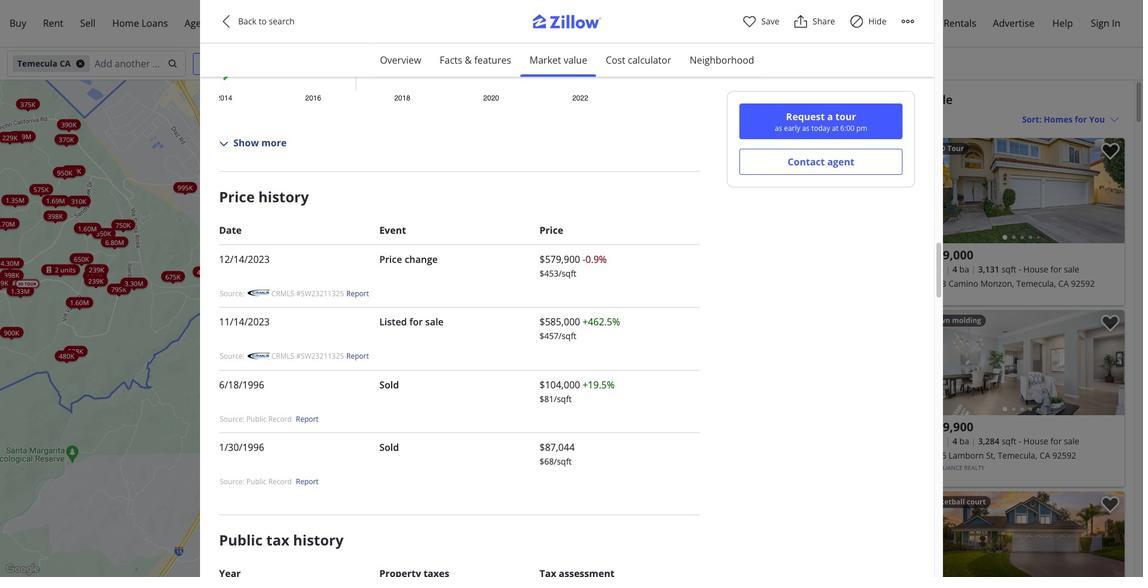 Task type: locate. For each thing, give the bounding box(es) containing it.
- up "34346 lamborn st, temecula, ca 92592" link
[[1019, 436, 1021, 447]]

4 for $949,900
[[953, 436, 957, 447]]

ba up camino
[[960, 264, 969, 275]]

1 vertical spatial 1.50m link
[[355, 245, 382, 256]]

2 save this home image from the top
[[1101, 315, 1120, 332]]

1 ba from the top
[[960, 264, 969, 275]]

3d inside 3d tour 1.33m
[[18, 281, 24, 286]]

1 vertical spatial save this home image
[[1101, 497, 1120, 514]]

1 vertical spatial crmls # sw23211325
[[271, 351, 344, 362]]

0 vertical spatial 800k link
[[384, 223, 408, 234]]

request
[[786, 110, 825, 123]]

0 horizontal spatial 800k link
[[298, 305, 322, 315]]

390k link
[[57, 119, 81, 130]]

tour for 540k
[[337, 284, 349, 290]]

1 bds from the top
[[929, 264, 944, 275]]

ba
[[960, 264, 969, 275], [960, 436, 969, 447]]

310k link
[[67, 196, 91, 206]]

0 vertical spatial sw23211325
[[301, 289, 344, 299]]

1 vertical spatial 92592
[[1052, 450, 1076, 461]]

1 vertical spatial chevron down image
[[219, 139, 229, 149]]

675k
[[165, 272, 181, 281]]

0 vertical spatial sqft
[[1002, 264, 1017, 275]]

tour inside 3d tour 1.33m
[[25, 281, 36, 286]]

/sqft
[[559, 268, 577, 279], [559, 331, 577, 342], [554, 393, 572, 405], [554, 456, 572, 467]]

# down 890k
[[296, 351, 301, 362]]

0 vertical spatial sold
[[379, 378, 399, 392]]

180k link
[[316, 95, 340, 106]]

chevron right image for molding
[[1104, 356, 1119, 370]]

chevron left image for backyard relaxation
[[712, 184, 726, 198]]

0 vertical spatial save this home image
[[889, 143, 908, 160]]

785k
[[404, 306, 419, 315]]

2 vertical spatial for
[[1051, 436, 1062, 447]]

cost
[[606, 54, 625, 67]]

695k link
[[83, 270, 107, 281]]

2 house from the top
[[1024, 436, 1048, 447]]

398k link down 4.30m link
[[0, 270, 23, 280]]

/sqft inside $104,000 +19.5% $81 /sqft
[[554, 393, 572, 405]]

sw23211325 up 724k on the bottom left of page
[[301, 289, 344, 299]]

chevron left image
[[924, 537, 938, 552]]

1 horizontal spatial as
[[802, 123, 810, 133]]

0 vertical spatial 4 ba
[[953, 264, 969, 275]]

1 vertical spatial 790k
[[420, 422, 436, 431]]

main content containing temecula ca real estate & homes for sale
[[697, 80, 1134, 578]]

0 vertical spatial chevron down image
[[1110, 115, 1119, 124]]

2 vertical spatial sale
[[1064, 436, 1079, 447]]

/sqft down the $585,000
[[559, 331, 577, 342]]

1.60m
[[78, 224, 97, 233], [70, 298, 89, 307]]

chevron down image
[[519, 59, 528, 68], [591, 59, 600, 68]]

1 sqft from the top
[[1002, 264, 1017, 275]]

0 vertical spatial - house for sale
[[1019, 264, 1079, 275]]

2.99m link
[[8, 131, 36, 142]]

92592 for $949,900
[[1052, 450, 1076, 461]]

4 ba up lamborn
[[953, 436, 969, 447]]

temecula, for $919,000
[[1017, 278, 1056, 289]]

$585,000
[[540, 316, 580, 329]]

1.50m link up the 565k link
[[355, 245, 382, 256]]

1 house from the top
[[1024, 264, 1048, 275]]

1 vertical spatial 398k link
[[0, 270, 23, 280]]

1 vertical spatial history
[[293, 530, 344, 550]]

sqft up "monzon,"
[[1002, 264, 1017, 275]]

public left tax
[[219, 530, 263, 550]]

- for $949,900
[[1019, 436, 1021, 447]]

1 horizontal spatial 1.50m
[[359, 246, 378, 255]]

239k left "795k" link
[[88, 276, 104, 285]]

950k link up 1.69m
[[53, 167, 76, 177]]

0 vertical spatial public
[[246, 414, 266, 424]]

to
[[259, 15, 267, 27]]

court
[[967, 497, 986, 507]]

545k link
[[259, 258, 282, 269]]

650k up units
[[74, 254, 89, 263]]

for up 45473 camino monzon, temecula, ca 92592 link
[[1051, 264, 1062, 275]]

0 vertical spatial sale
[[1064, 264, 1079, 275]]

3d inside 3d tour 540k
[[331, 284, 336, 290]]

1 vertical spatial save this home image
[[1101, 315, 1120, 332]]

0 horizontal spatial save this home image
[[889, 143, 908, 160]]

& up tour
[[852, 92, 861, 108]]

1.86m link
[[466, 96, 493, 107]]

835k link
[[309, 91, 332, 102]]

terms of use
[[602, 570, 637, 576]]

price for price change
[[379, 253, 402, 266]]

1 horizontal spatial temecula
[[709, 92, 764, 108]]

1 vertical spatial 950k
[[529, 251, 545, 260]]

listed for sale
[[379, 316, 444, 329]]

0 horizontal spatial 1.50m link
[[217, 194, 244, 205]]

43822 butternut dr, temecula, ca 92592 image
[[918, 492, 1125, 578]]

chevron right image inside property images, use arrow keys to navigate, image 1 of 62 group
[[1104, 184, 1119, 198]]

2 horizontal spatial price
[[540, 224, 563, 237]]

1 - house for sale from the top
[[1019, 264, 1079, 275]]

1 sold from the top
[[379, 378, 399, 392]]

temecula up 375k link at the left top of the page
[[17, 58, 57, 69]]

sold for 6/18/1996
[[379, 378, 399, 392]]

chevron right image inside property images, use arrow keys to navigate, image 1 of 55 group
[[1104, 356, 1119, 370]]

0 vertical spatial house
[[1024, 264, 1048, 275]]

5.70m link
[[0, 218, 19, 229]]

manage
[[906, 17, 941, 30]]

search
[[269, 15, 295, 27]]

save button
[[742, 14, 779, 29]]

1 source: public record report from the top
[[220, 414, 319, 424]]

calculator
[[628, 54, 671, 67]]

2 chevron down image from the left
[[591, 59, 600, 68]]

398k link
[[43, 210, 67, 221], [0, 270, 23, 280]]

temecula, down the 3,284 sqft
[[998, 450, 1038, 461]]

1 horizontal spatial 950k link
[[525, 250, 549, 261]]

chevron left image inside property images, use arrow keys to navigate, image 1 of 55 group
[[924, 356, 938, 370]]

2 record from the top
[[268, 477, 292, 487]]

exit
[[923, 464, 934, 472]]

property images, use arrow keys to navigate, image 1 of 62 group
[[918, 138, 1125, 246]]

398k down 1.69m link
[[48, 211, 63, 220]]

date
[[219, 224, 242, 237]]

1 vertical spatial 4
[[953, 436, 957, 447]]

995k
[[177, 183, 193, 192]]

950k up 1.69m
[[57, 168, 72, 177]]

2 sw23211325 from the top
[[301, 351, 344, 362]]

save this home image
[[889, 143, 908, 160], [1101, 497, 1120, 514]]

1 horizontal spatial &
[[852, 92, 861, 108]]

1 save this home image from the top
[[1101, 143, 1120, 160]]

tour
[[948, 143, 964, 154]]

temecula for temecula ca real estate & homes for sale
[[709, 92, 764, 108]]

for for $919,000
[[1051, 264, 1062, 275]]

/sqft inside $579,900 -0.9% $453 /sqft
[[559, 268, 577, 279]]

1 horizontal spatial save this home image
[[1101, 497, 1120, 514]]

239k right units
[[89, 265, 104, 274]]

569k link
[[334, 285, 358, 296]]

clear field image
[[166, 59, 176, 68]]

239k link left 795k at the left
[[84, 276, 108, 286]]

3d for 3d tour 1.33m
[[18, 281, 24, 286]]

- house for sale up "34346 lamborn st, temecula, ca 92592" link
[[1019, 436, 1079, 447]]

2 sold from the top
[[379, 441, 399, 454]]

chevron left image inside property images, use arrow keys to navigate, image 1 of 62 group
[[924, 184, 938, 198]]

$87,044 $68 /sqft
[[540, 441, 575, 467]]

92592 inside 34346 lamborn st, temecula, ca 92592 exit alliance realty
[[1052, 450, 1076, 461]]

1 horizontal spatial chevron down image
[[1110, 115, 1119, 124]]

temecula inside filters element
[[17, 58, 57, 69]]

as right early
[[802, 123, 810, 133]]

1 sw23211325 from the top
[[301, 289, 344, 299]]

2 vertical spatial price
[[379, 253, 402, 266]]

- up 45473 camino monzon, temecula, ca 92592 link
[[1019, 264, 1021, 275]]

1.50m left "for"
[[221, 195, 240, 204]]

0 vertical spatial crmls # sw23211325
[[271, 289, 344, 299]]

1 vertical spatial sw23211325
[[301, 351, 344, 362]]

4 ba for $919,000
[[953, 264, 969, 275]]

hide image
[[849, 14, 864, 29]]

34346 lamborn st, temecula, ca 92592 image
[[918, 310, 1125, 416]]

/sqft down $104,000
[[554, 393, 572, 405]]

0 vertical spatial temecula
[[17, 58, 57, 69]]

560k
[[483, 241, 498, 250]]

- right '$579,900'
[[583, 253, 586, 266]]

575k link
[[29, 184, 53, 195]]

share image
[[794, 14, 808, 29]]

sale
[[929, 92, 953, 108]]

0 vertical spatial #
[[296, 289, 301, 299]]

1 4 ba from the top
[[953, 264, 969, 275]]

890k link
[[292, 299, 316, 310]]

0 horizontal spatial 875k
[[431, 323, 446, 332]]

0 vertical spatial bds
[[929, 264, 944, 275]]

890k
[[296, 300, 311, 309]]

2.20m link
[[476, 166, 503, 177]]

ca inside 34346 lamborn st, temecula, ca 92592 exit alliance realty
[[1040, 450, 1050, 461]]

4 ba up camino
[[953, 264, 969, 275]]

crmls # sw23211325
[[271, 289, 344, 299], [271, 351, 344, 362]]

1 horizontal spatial 800k link
[[384, 223, 408, 234]]

temecula, inside 45473 camino monzon, temecula, ca 92592 redfin
[[1017, 278, 1056, 289]]

3 source: from the top
[[220, 414, 245, 424]]

4 down $949,900
[[953, 436, 957, 447]]

0 vertical spatial price
[[219, 187, 255, 206]]

ba up lamborn
[[960, 436, 969, 447]]

239k for the topmost 239k link
[[89, 265, 104, 274]]

1 vertical spatial temecula
[[709, 92, 764, 108]]

source: up 1/30/1996
[[220, 414, 245, 424]]

source: public record report up 1/30/1996
[[220, 414, 319, 424]]

2 - house for sale from the top
[[1019, 436, 1079, 447]]

# up the 890k link
[[296, 289, 301, 299]]

/sqft down $87,044
[[554, 456, 572, 467]]

4 down $919,000
[[953, 264, 957, 275]]

house up "34346 lamborn st, temecula, ca 92592" link
[[1024, 436, 1048, 447]]

3d inside the "800k 3d tour 724k"
[[322, 298, 328, 304]]

/sqft down '$579,900'
[[559, 268, 577, 279]]

- house for sale for $949,900
[[1019, 436, 1079, 447]]

1 vertical spatial temecula,
[[998, 450, 1038, 461]]

2 sqft from the top
[[1002, 436, 1017, 447]]

1 horizontal spatial chevron down image
[[591, 59, 600, 68]]

listed
[[379, 316, 407, 329]]

2 units
[[55, 265, 76, 274]]

1.50m
[[221, 195, 240, 204], [359, 246, 378, 255]]

0 horizontal spatial 398k
[[4, 271, 19, 279]]

public down 1/30/1996
[[246, 477, 266, 487]]

filters element
[[0, 48, 1143, 80]]

1.69m link
[[42, 195, 69, 206]]

0 horizontal spatial price
[[219, 187, 255, 206]]

source: public record report down 1/30/1996
[[220, 477, 319, 487]]

as
[[775, 123, 782, 133], [802, 123, 810, 133]]

1.80m
[[362, 244, 380, 253]]

public up 1/30/1996
[[246, 414, 266, 424]]

2 bds from the top
[[929, 436, 944, 447]]

ca inside 45473 camino monzon, temecula, ca 92592 redfin
[[1058, 278, 1069, 289]]

sell
[[80, 17, 95, 30]]

chevron right image for relaxation
[[893, 184, 907, 198]]

0 vertical spatial for
[[1051, 264, 1062, 275]]

1.60m link down 310k
[[74, 223, 101, 233]]

0 vertical spatial 1.50m
[[221, 195, 240, 204]]

lamborn
[[949, 450, 984, 461]]

crmls # sw23211325 down the "800k 3d tour 724k"
[[271, 351, 344, 362]]

main content
[[697, 80, 1134, 578]]

650k link up 310k
[[62, 165, 85, 176]]

950k link up 889k
[[525, 250, 549, 261]]

chevron left image inside property images, use arrow keys to navigate, image 1 of 14 group
[[712, 184, 726, 198]]

temecula ca
[[17, 58, 71, 69]]

0 horizontal spatial temecula
[[17, 58, 57, 69]]

0 vertical spatial source: public record report
[[220, 414, 319, 424]]

4.30m link
[[0, 258, 24, 268]]

1 horizontal spatial price
[[379, 253, 402, 266]]

temecula ca real estate & homes for sale
[[709, 92, 953, 108]]

1 vertical spatial 875k
[[431, 323, 446, 332]]

rent
[[43, 17, 63, 30]]

1m link
[[562, 77, 580, 88]]

tour inside 3d tour 540k
[[337, 284, 349, 290]]

& right facts
[[465, 54, 472, 67]]

6.80m
[[105, 237, 124, 246]]

0 horizontal spatial as
[[775, 123, 782, 133]]

at
[[832, 123, 839, 133]]

1.60m down "695k" link
[[70, 298, 89, 307]]

1 horizontal spatial 398k link
[[43, 210, 67, 221]]

for for $949,900
[[1051, 436, 1062, 447]]

chevron left image down backyard
[[712, 184, 726, 198]]

800k link
[[384, 223, 408, 234], [298, 305, 322, 315], [409, 327, 433, 338]]

price for price
[[540, 224, 563, 237]]

facts & features
[[440, 54, 511, 67]]

real
[[786, 92, 810, 108]]

2 4 ba from the top
[[953, 436, 969, 447]]

1 vertical spatial 800k link
[[298, 305, 322, 315]]

crmls # sw23211325 up the 890k link
[[271, 289, 344, 299]]

92592 for $919,000
[[1071, 278, 1095, 289]]

0 vertical spatial temecula,
[[1017, 278, 1056, 289]]

as left early
[[775, 123, 782, 133]]

&
[[465, 54, 472, 67], [852, 92, 861, 108]]

share
[[813, 15, 835, 27]]

0 vertical spatial save this home image
[[1101, 143, 1120, 160]]

900k link
[[0, 327, 23, 338]]

house up 45473 camino monzon, temecula, ca 92592 link
[[1024, 264, 1048, 275]]

650k link up units
[[70, 253, 93, 264]]

1 crmls from the top
[[271, 289, 294, 299]]

- house for sale up 45473 camino monzon, temecula, ca 92592 link
[[1019, 264, 1079, 275]]

0 vertical spatial 4
[[953, 264, 957, 275]]

0 vertical spatial 1.60m
[[78, 224, 97, 233]]

3d tour 540k
[[327, 284, 349, 298]]

3.30m link
[[120, 278, 148, 288]]

1.60m link down "695k" link
[[66, 297, 93, 308]]

650k up 310k
[[66, 166, 81, 175]]

crmls up the 890k link
[[271, 289, 294, 299]]

bds up 45473
[[929, 264, 944, 275]]

sqft up "34346 lamborn st, temecula, ca 92592" link
[[1002, 436, 1017, 447]]

0 vertical spatial 950k
[[57, 168, 72, 177]]

0 horizontal spatial chevron down image
[[519, 59, 528, 68]]

4 for $919,000
[[953, 264, 957, 275]]

features
[[474, 54, 511, 67]]

sign
[[1091, 17, 1110, 30]]

chevron down image
[[1110, 115, 1119, 124], [219, 139, 229, 149]]

chevron right image inside property images, use arrow keys to navigate, image 1 of 14 group
[[893, 184, 907, 198]]

0 vertical spatial record
[[268, 414, 292, 424]]

0 vertical spatial 239k
[[89, 265, 104, 274]]

2 source: public record report from the top
[[220, 477, 319, 487]]

1 vertical spatial crmls
[[271, 351, 294, 362]]

1.50m up the 565k link
[[359, 246, 378, 255]]

1 chevron down image from the left
[[519, 59, 528, 68]]

save this home image
[[1101, 143, 1120, 160], [1101, 315, 1120, 332]]

2 4 from the top
[[953, 436, 957, 447]]

1 vertical spatial 4 ba
[[953, 436, 969, 447]]

1 horizontal spatial 398k
[[48, 211, 63, 220]]

4 ba for $949,900
[[953, 436, 969, 447]]

1 record from the top
[[268, 414, 292, 424]]

bds up the 34346
[[929, 436, 944, 447]]

chevron down image left cost
[[591, 59, 600, 68]]

2 vertical spatial 800k link
[[409, 327, 433, 338]]

1.60m down 310k
[[78, 224, 97, 233]]

map
[[530, 570, 542, 576]]

1 horizontal spatial 875k
[[497, 247, 513, 256]]

0 vertical spatial crmls
[[271, 289, 294, 299]]

- house for sale
[[1019, 264, 1079, 275], [1019, 436, 1079, 447]]

source: down 1/30/1996
[[220, 477, 245, 487]]

3d for 3d tour
[[936, 143, 946, 154]]

save this home image for $919,000
[[1101, 143, 1120, 160]]

0 horizontal spatial 950k
[[57, 168, 72, 177]]

house for $919,000
[[1024, 264, 1048, 275]]

2 ba from the top
[[960, 436, 969, 447]]

sw23211325 down 724k on the bottom left of page
[[301, 351, 344, 362]]

875k
[[497, 247, 513, 256], [431, 323, 446, 332]]

chevron left image down the 3d tour
[[924, 184, 938, 198]]

0 horizontal spatial 398k link
[[0, 270, 23, 280]]

1 vertical spatial #
[[296, 351, 301, 362]]

crmls down the 890k link
[[271, 351, 294, 362]]

for down 785k
[[409, 316, 423, 329]]

1.50m link left "for"
[[217, 194, 244, 205]]

sw23211325
[[301, 289, 344, 299], [301, 351, 344, 362]]

11/14/2023
[[219, 316, 270, 329]]

390k
[[61, 120, 76, 129]]

temecula, right "monzon,"
[[1017, 278, 1056, 289]]

for up "34346 lamborn st, temecula, ca 92592" link
[[1051, 436, 1062, 447]]

1 vertical spatial 239k
[[88, 276, 104, 285]]

temecula, inside 34346 lamborn st, temecula, ca 92592 exit alliance realty
[[998, 450, 1038, 461]]

1 4 from the top
[[953, 264, 957, 275]]

1 vertical spatial sold
[[379, 441, 399, 454]]

2 crmls # sw23211325 from the top
[[271, 351, 344, 362]]

chevron right image for court
[[1104, 537, 1119, 552]]

link
[[362, 102, 391, 118], [446, 143, 474, 160], [440, 178, 468, 195], [361, 191, 389, 207], [457, 250, 485, 266], [424, 340, 452, 356], [387, 349, 415, 365]]

chevron left image down crown
[[924, 356, 938, 370]]

1 vertical spatial 239k link
[[84, 276, 108, 286]]

1 vertical spatial bds
[[929, 436, 944, 447]]

remove
[[529, 96, 563, 107]]

0 vertical spatial 92592
[[1071, 278, 1095, 289]]

950k up 889k
[[529, 251, 545, 260]]

source: up the 11/14/2023
[[220, 289, 245, 299]]

/sqft inside $87,044 $68 /sqft
[[554, 456, 572, 467]]

source: up 6/18/1996
[[220, 351, 245, 362]]

contact
[[788, 155, 825, 168]]

sale right the 919k
[[425, 316, 444, 329]]

buy
[[10, 17, 26, 30]]

0 vertical spatial 1.50m link
[[217, 194, 244, 205]]

$579,900
[[540, 253, 580, 266]]

1 horizontal spatial 950k
[[529, 251, 545, 260]]

1 vertical spatial sqft
[[1002, 436, 1017, 447]]

0 horizontal spatial chevron down image
[[219, 139, 229, 149]]

398k down 4.30m link
[[4, 271, 19, 279]]

rentals
[[944, 17, 976, 30]]

temecula up results
[[709, 92, 764, 108]]

92592 inside 45473 camino monzon, temecula, ca 92592 redfin
[[1071, 278, 1095, 289]]

help
[[1052, 17, 1073, 30]]

sale up "34346 lamborn st, temecula, ca 92592" link
[[1064, 436, 1079, 447]]

sign in
[[1091, 17, 1121, 30]]

sale up 45473 camino monzon, temecula, ca 92592 link
[[1064, 264, 1079, 275]]

1 vertical spatial price
[[540, 224, 563, 237]]

1 vertical spatial 790k link
[[416, 415, 444, 432]]

229k
[[2, 133, 18, 141]]

650k
[[66, 166, 81, 175], [74, 254, 89, 263]]

chevron left image
[[219, 14, 233, 29], [712, 184, 726, 198], [924, 184, 938, 198], [924, 356, 938, 370]]

property images, use arrow keys to navigate, image 1 of 55 group
[[918, 310, 1125, 419]]

239k link right units
[[85, 264, 108, 275]]

chevron down image left market
[[519, 59, 528, 68]]

chevron right image
[[893, 184, 907, 198], [1104, 184, 1119, 198], [1104, 356, 1119, 370], [1104, 537, 1119, 552]]

398k link down 1.69m link
[[43, 210, 67, 221]]



Task type: vqa. For each thing, say whether or not it's contained in the screenshot.
Your profile default icon
no



Task type: describe. For each thing, give the bounding box(es) containing it.
1.60m inside 480k 1.60m
[[78, 224, 97, 233]]

use
[[627, 570, 637, 576]]

900k
[[4, 328, 19, 337]]

contact agent button
[[740, 149, 903, 175]]

google
[[576, 570, 595, 576]]

3d for 3d tour 540k
[[331, 284, 336, 290]]

0 horizontal spatial 875k link
[[427, 323, 451, 333]]

cost calculator
[[606, 54, 671, 67]]

835k
[[313, 92, 328, 101]]

©2023
[[556, 570, 574, 576]]

750k link
[[111, 219, 135, 230]]

facts & features button
[[430, 43, 521, 77]]

map region
[[0, 1, 805, 578]]

tour inside the "800k 3d tour 724k"
[[329, 298, 340, 304]]

remove boundary button
[[518, 90, 629, 114]]

1 # from the top
[[296, 289, 301, 299]]

crown molding
[[927, 316, 981, 326]]

for
[[907, 92, 926, 108]]

$81
[[540, 393, 554, 405]]

375k
[[20, 99, 35, 108]]

0 vertical spatial 398k link
[[43, 210, 67, 221]]

0 vertical spatial 790k
[[431, 363, 447, 372]]

229k link
[[0, 132, 22, 142]]

735k
[[232, 188, 247, 197]]

528k link
[[64, 346, 87, 357]]

contact agent
[[788, 155, 855, 168]]

terms of use link
[[602, 570, 637, 576]]

sale for $949,900
[[1064, 436, 1079, 447]]

180k
[[320, 96, 336, 105]]

- house for sale for $919,000
[[1019, 264, 1079, 275]]

0 vertical spatial history
[[258, 187, 309, 206]]

1 as from the left
[[775, 123, 782, 133]]

2 as from the left
[[802, 123, 810, 133]]

1 vertical spatial for
[[409, 316, 423, 329]]

advertise link
[[985, 10, 1043, 38]]

800k inside the for you 800k
[[253, 198, 268, 207]]

0 vertical spatial 875k
[[497, 247, 513, 256]]

overview button
[[370, 43, 431, 77]]

remove tag image
[[75, 59, 85, 68]]

$104,000
[[540, 378, 580, 392]]

1.35m link
[[1, 195, 29, 205]]

price for price history
[[219, 187, 255, 206]]

919k
[[410, 310, 425, 319]]

ba for $949,900
[[960, 436, 969, 447]]

4.30m
[[1, 259, 19, 268]]

search image
[[168, 59, 177, 68]]

2 crmls from the top
[[271, 351, 294, 362]]

zillow logo image
[[524, 14, 619, 35]]

2 horizontal spatial 800k link
[[409, 327, 433, 338]]

you
[[265, 193, 274, 199]]

4 source: from the top
[[220, 477, 245, 487]]

chevron left image for 3d tour
[[924, 184, 938, 198]]

loans
[[142, 17, 168, 30]]

skip link list tab list
[[370, 43, 764, 77]]

chevron left image left back
[[219, 14, 233, 29]]

1 vertical spatial 398k
[[4, 271, 19, 279]]

tax
[[266, 530, 289, 550]]

0 horizontal spatial 950k link
[[53, 167, 76, 177]]

chevron right image for tour
[[1104, 184, 1119, 198]]

795k link
[[107, 284, 131, 294]]

1.69m
[[46, 196, 65, 205]]

750k
[[115, 220, 131, 229]]

3.30m
[[125, 278, 143, 287]]

temecula for temecula ca
[[17, 58, 57, 69]]

1 vertical spatial &
[[852, 92, 861, 108]]

430k link
[[404, 421, 428, 432]]

save this home image for $949,900
[[1101, 315, 1120, 332]]

$585,000 +462.5% $457 /sqft
[[540, 316, 620, 342]]

475k
[[197, 267, 212, 276]]

370k link
[[55, 134, 78, 145]]

2 # from the top
[[296, 351, 301, 362]]

units
[[60, 265, 76, 274]]

590k link
[[323, 292, 347, 303]]

144 results
[[709, 113, 752, 124]]

bds for $949,900
[[929, 436, 944, 447]]

- inside $579,900 -0.9% $453 /sqft
[[583, 253, 586, 266]]

675k link
[[161, 271, 185, 282]]

12/14/2023
[[219, 253, 270, 266]]

745k link
[[395, 86, 418, 96]]

800k 3d tour 724k
[[302, 298, 340, 314]]

6/18/1996
[[219, 378, 264, 392]]

chevron left image for crown molding
[[924, 356, 938, 370]]

main navigation
[[0, 0, 1143, 48]]

0 vertical spatial 790k link
[[427, 362, 451, 373]]

backyard
[[716, 143, 749, 154]]

sale for $919,000
[[1064, 264, 1079, 275]]

573k
[[368, 259, 383, 267]]

1 vertical spatial 650k link
[[70, 253, 93, 264]]

1.80m link
[[357, 243, 385, 254]]

public tax history
[[219, 530, 344, 550]]

facts
[[440, 54, 462, 67]]

ba for $919,000
[[960, 264, 969, 275]]

estate
[[813, 92, 849, 108]]

0 vertical spatial 239k link
[[85, 264, 108, 275]]

383k link
[[231, 133, 255, 144]]

9.50m
[[658, 244, 677, 253]]

crown
[[927, 316, 950, 326]]

2 vertical spatial public
[[219, 530, 263, 550]]

0 vertical spatial 1.60m link
[[74, 223, 101, 233]]

advertise
[[993, 17, 1035, 30]]

& inside facts & features button
[[465, 54, 472, 67]]

$104,000 +19.5% $81 /sqft
[[540, 378, 615, 405]]

430k
[[409, 422, 424, 431]]

0 vertical spatial 398k
[[48, 211, 63, 220]]

basketball court
[[927, 497, 986, 507]]

agent
[[827, 155, 855, 168]]

heart image
[[742, 14, 757, 29]]

239k for the bottommost 239k link
[[88, 276, 104, 285]]

0 vertical spatial 650k link
[[62, 165, 85, 176]]

1.35m
[[6, 195, 24, 204]]

1 vertical spatial 650k
[[74, 254, 89, 263]]

for you 800k
[[253, 193, 274, 207]]

1 horizontal spatial 1.50m link
[[355, 245, 382, 256]]

google image
[[3, 562, 42, 578]]

3d tour
[[934, 143, 964, 154]]

property images, use arrow keys to navigate, image 1 of 20 group
[[918, 492, 1125, 578]]

1 vertical spatial public
[[246, 477, 266, 487]]

1 crmls # sw23211325 from the top
[[271, 289, 344, 299]]

sign in link
[[1083, 10, 1129, 38]]

/sqft inside $585,000 +462.5% $457 /sqft
[[559, 331, 577, 342]]

property images, use arrow keys to navigate, image 1 of 14 group
[[706, 138, 913, 244]]

850k link
[[375, 157, 404, 173]]

more image
[[901, 14, 915, 29]]

480k link
[[55, 351, 78, 361]]

45473 camino monzon, temecula, ca 92592 link
[[923, 277, 1120, 291]]

350k link
[[92, 228, 115, 239]]

1 vertical spatial 1.50m
[[359, 246, 378, 255]]

sold for 1/30/1996
[[379, 441, 399, 454]]

45473 camino monzon, temecula, ca 92592 image
[[918, 138, 1125, 244]]

0 vertical spatial 650k
[[66, 166, 81, 175]]

bds for $919,000
[[929, 264, 944, 275]]

9.50m link
[[654, 243, 681, 254]]

terms
[[602, 570, 618, 576]]

0 vertical spatial 875k link
[[493, 246, 517, 257]]

1 vertical spatial 1.60m link
[[66, 297, 93, 308]]

sqft for $949,900
[[1002, 436, 1017, 447]]

3,284 sqft
[[978, 436, 1017, 447]]

tour for 1.33m
[[25, 281, 36, 286]]

manage rentals link
[[897, 10, 985, 38]]

0 horizontal spatial 1.50m
[[221, 195, 240, 204]]

manage rentals
[[906, 17, 976, 30]]

1 source: from the top
[[220, 289, 245, 299]]

1.33m
[[11, 286, 30, 295]]

1 vertical spatial sale
[[425, 316, 444, 329]]

overview
[[380, 54, 421, 67]]

temecula, for $949,900
[[998, 450, 1038, 461]]

ca inside filters element
[[60, 58, 71, 69]]

relaxation
[[751, 143, 788, 154]]

1 vertical spatial 1.60m
[[70, 298, 89, 307]]

0.9%
[[586, 253, 607, 266]]

1.86m
[[470, 97, 489, 106]]

a
[[827, 110, 833, 123]]

st,
[[986, 450, 996, 461]]

- for $919,000
[[1019, 264, 1021, 275]]

early
[[784, 123, 800, 133]]

save this home image for basketball court
[[1101, 497, 1120, 514]]

800k inside the "800k 3d tour 724k"
[[302, 305, 317, 314]]

31226 comotilo ct, temecula, ca 92592 image
[[706, 138, 913, 244]]

2 source: from the top
[[220, 351, 245, 362]]

home
[[112, 17, 139, 30]]

house for $949,900
[[1024, 436, 1048, 447]]

cost calculator button
[[596, 43, 681, 77]]

save this home image for backyard relaxation
[[889, 143, 908, 160]]

value
[[564, 54, 587, 67]]

home loans
[[112, 17, 168, 30]]

save
[[761, 15, 779, 27]]

sqft for $919,000
[[1002, 264, 1017, 275]]



